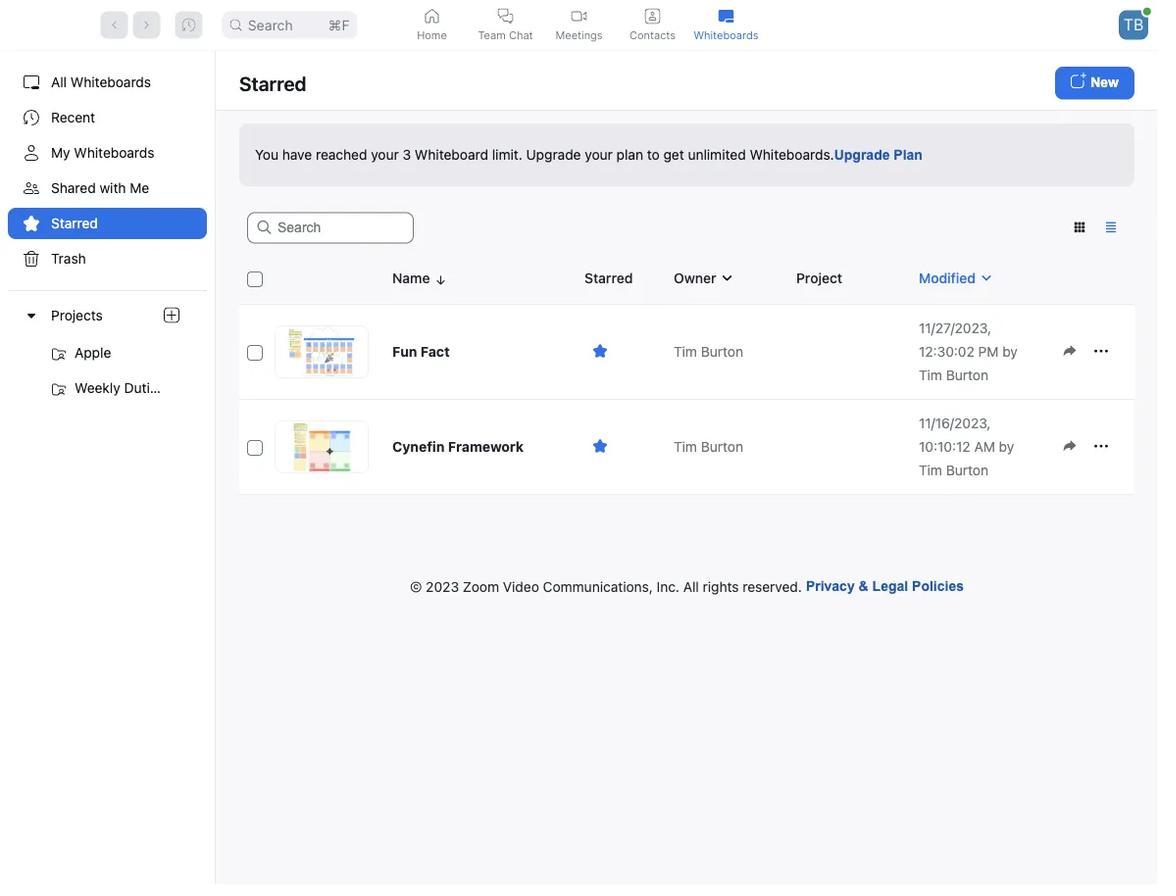 Task type: locate. For each thing, give the bounding box(es) containing it.
tab list
[[395, 0, 763, 50]]

team chat
[[478, 28, 533, 41]]

search
[[248, 17, 293, 33]]

team chat image
[[498, 8, 513, 24]]

whiteboards button
[[689, 0, 763, 50]]

whiteboard small image
[[718, 8, 734, 24], [718, 8, 734, 24]]

home small image
[[424, 8, 440, 24], [424, 8, 440, 24]]

team chat button
[[469, 0, 542, 50]]

team chat image
[[498, 8, 513, 24]]

video on image
[[571, 8, 587, 24], [571, 8, 587, 24]]

team
[[478, 28, 506, 41]]

online image
[[1143, 8, 1151, 15], [1143, 8, 1151, 15]]

magnifier image
[[230, 19, 242, 31], [230, 19, 242, 31]]



Task type: describe. For each thing, give the bounding box(es) containing it.
contacts button
[[616, 0, 689, 50]]

contacts
[[630, 28, 676, 41]]

meetings
[[555, 28, 603, 41]]

whiteboards
[[694, 28, 758, 41]]

home button
[[395, 0, 469, 50]]

profile contact image
[[645, 8, 660, 24]]

⌘f
[[328, 17, 350, 33]]

tab list containing home
[[395, 0, 763, 50]]

meetings button
[[542, 0, 616, 50]]

chat
[[509, 28, 533, 41]]

tb
[[1123, 15, 1144, 34]]

profile contact image
[[645, 8, 660, 24]]

home
[[417, 28, 447, 41]]



